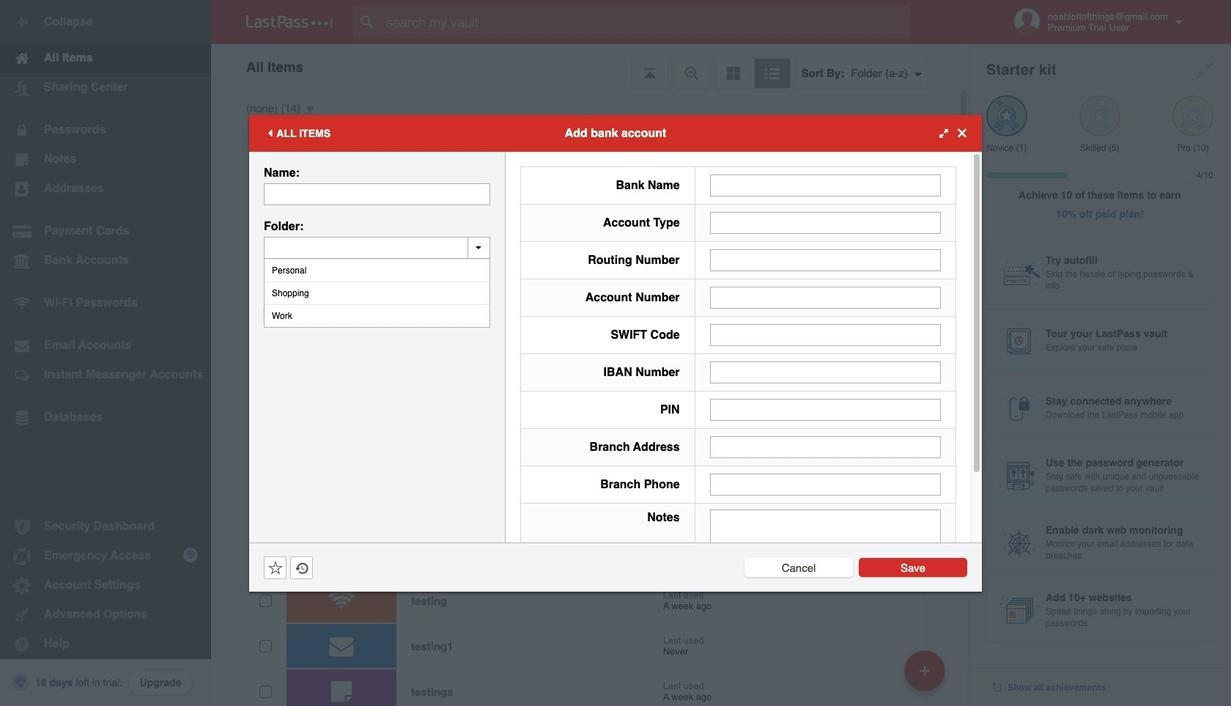 Task type: describe. For each thing, give the bounding box(es) containing it.
main navigation navigation
[[0, 0, 211, 706]]

new item navigation
[[900, 646, 955, 706]]

search my vault text field
[[353, 6, 939, 38]]

lastpass image
[[246, 15, 333, 29]]



Task type: locate. For each thing, give the bounding box(es) containing it.
Search search field
[[353, 6, 939, 38]]

dialog
[[249, 115, 983, 610]]

None text field
[[264, 183, 491, 205], [710, 212, 942, 234], [710, 249, 942, 271], [710, 361, 942, 383], [710, 399, 942, 421], [710, 473, 942, 495], [264, 183, 491, 205], [710, 212, 942, 234], [710, 249, 942, 271], [710, 361, 942, 383], [710, 399, 942, 421], [710, 473, 942, 495]]

new item image
[[920, 665, 931, 676]]

vault options navigation
[[211, 44, 969, 88]]

None text field
[[710, 174, 942, 196], [264, 236, 491, 258], [710, 286, 942, 308], [710, 324, 942, 346], [710, 436, 942, 458], [710, 509, 942, 600], [710, 174, 942, 196], [264, 236, 491, 258], [710, 286, 942, 308], [710, 324, 942, 346], [710, 436, 942, 458], [710, 509, 942, 600]]



